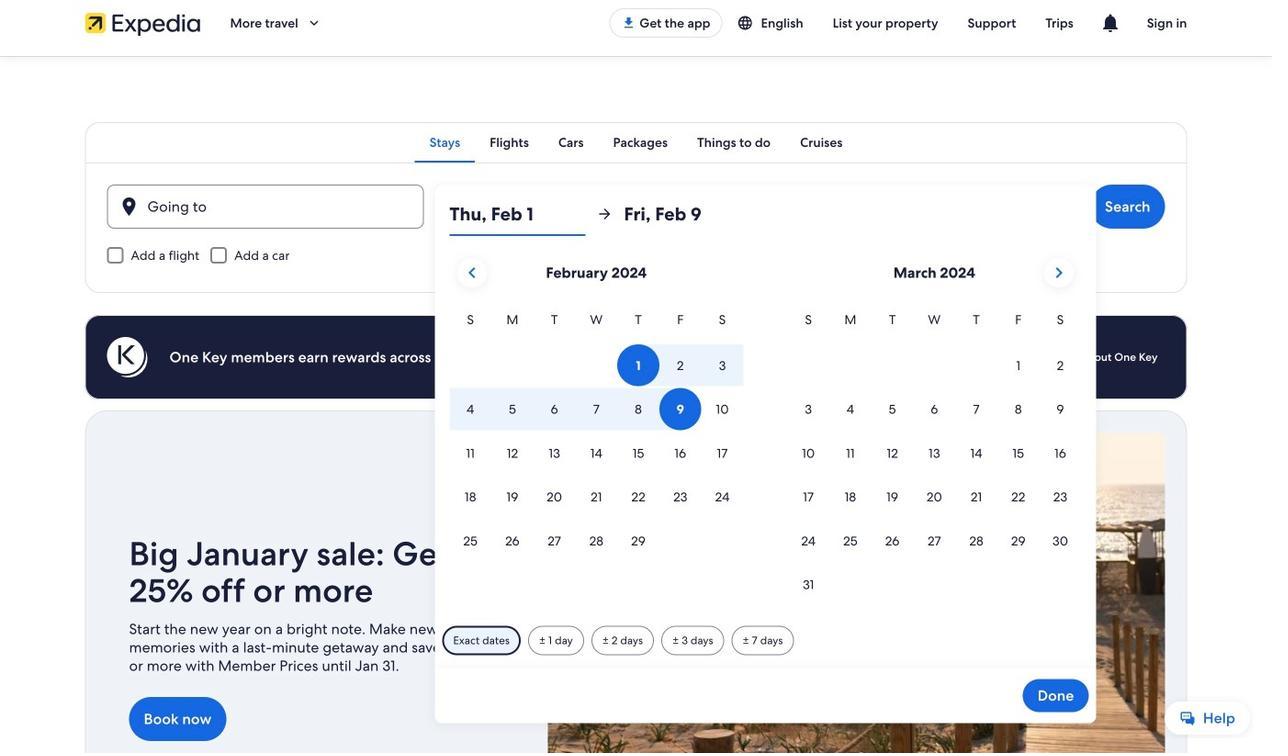 Task type: describe. For each thing, give the bounding box(es) containing it.
next month image
[[1049, 262, 1071, 284]]

more travel image
[[306, 15, 322, 31]]

directional image
[[597, 206, 613, 222]]

march 2024 element
[[788, 310, 1082, 608]]

february 2024 element
[[450, 310, 744, 564]]



Task type: vqa. For each thing, say whether or not it's contained in the screenshot.
application
yes



Task type: locate. For each thing, give the bounding box(es) containing it.
small image
[[738, 15, 762, 31]]

communication center icon image
[[1100, 12, 1122, 34]]

download the app button image
[[622, 16, 636, 30]]

tab list
[[85, 122, 1188, 163]]

expedia logo image
[[85, 10, 201, 36]]

main content
[[0, 56, 1273, 754]]

application
[[450, 251, 1082, 608]]

previous month image
[[461, 262, 483, 284]]



